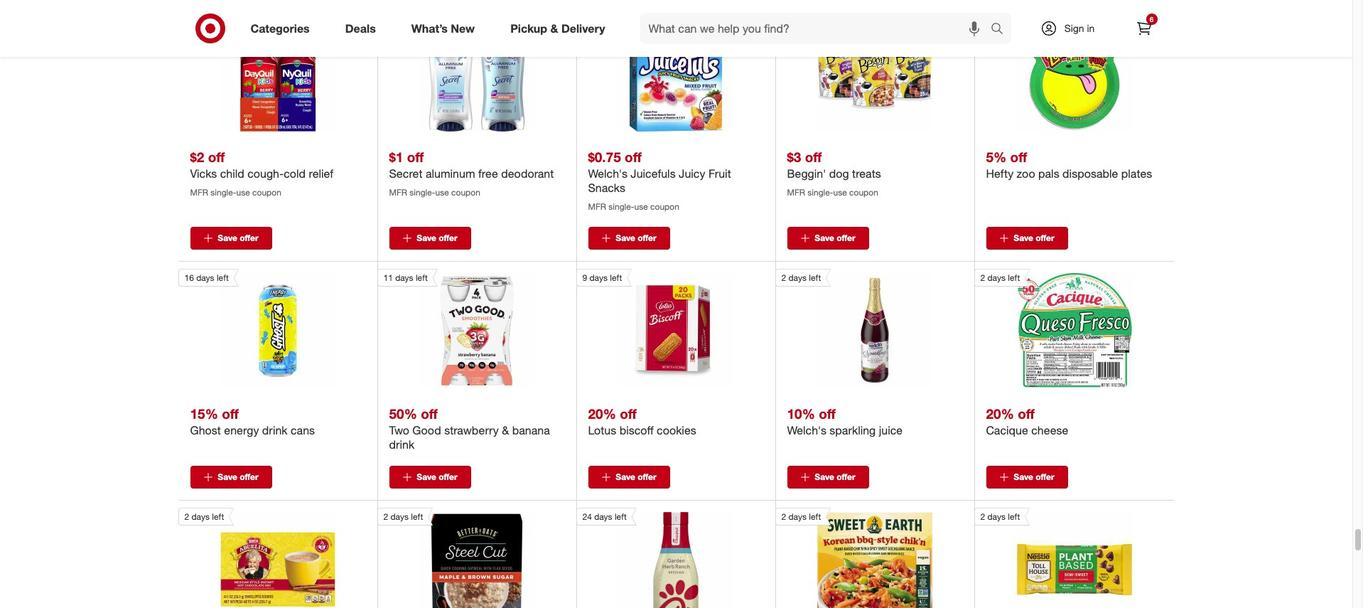Task type: locate. For each thing, give the bounding box(es) containing it.
save offer for beggin' dog treats
[[815, 233, 856, 243]]

20% inside 20% off lotus biscoff cookies
[[588, 405, 616, 422]]

off for 5% off hefty zoo pals disposable plates
[[1011, 149, 1028, 165]]

child
[[220, 167, 244, 181]]

off inside '$2 off vicks child cough-cold relief mfr single-use coupon'
[[208, 149, 225, 165]]

off up biscoff
[[620, 405, 637, 422]]

single- down child
[[211, 187, 236, 198]]

save up 9 days left
[[616, 233, 636, 243]]

20%
[[588, 405, 616, 422], [987, 405, 1015, 422]]

offer for beggin' dog treats
[[837, 233, 856, 243]]

&
[[551, 21, 559, 35], [502, 423, 509, 438]]

off inside the $3 off beggin' dog treats mfr single-use coupon
[[805, 149, 822, 165]]

categories link
[[239, 13, 328, 44]]

save down zoo
[[1014, 233, 1034, 243]]

save offer button down 'sparkling'
[[788, 466, 869, 489]]

coupon
[[253, 187, 282, 198], [452, 187, 481, 198], [850, 187, 879, 198], [651, 201, 680, 212]]

off right $2 on the left top of the page
[[208, 149, 225, 165]]

save down good
[[417, 472, 437, 482]]

drink
[[262, 423, 288, 438], [389, 438, 415, 452]]

off up energy
[[222, 405, 239, 422]]

use down dog
[[834, 187, 848, 198]]

deodorant
[[501, 167, 554, 181]]

pickup & delivery link
[[499, 13, 623, 44]]

days inside button
[[196, 273, 214, 283]]

9 days left
[[583, 273, 622, 283]]

save offer down 'cheese'
[[1014, 472, 1055, 482]]

save down energy
[[218, 472, 237, 482]]

use down child
[[236, 187, 250, 198]]

use
[[236, 187, 250, 198], [436, 187, 449, 198], [834, 187, 848, 198], [635, 201, 648, 212]]

sign
[[1065, 22, 1085, 34]]

save offer
[[218, 233, 259, 243], [417, 233, 458, 243], [616, 233, 657, 243], [815, 233, 856, 243], [1014, 233, 1055, 243], [218, 472, 259, 482], [417, 472, 458, 482], [616, 472, 657, 482], [815, 472, 856, 482], [1014, 472, 1055, 482]]

offer
[[240, 233, 259, 243], [439, 233, 458, 243], [638, 233, 657, 243], [837, 233, 856, 243], [1036, 233, 1055, 243], [240, 472, 259, 482], [439, 472, 458, 482], [638, 472, 657, 482], [837, 472, 856, 482], [1036, 472, 1055, 482]]

strawberry
[[445, 423, 499, 438]]

save down 'sparkling'
[[815, 472, 835, 482]]

9
[[583, 273, 588, 283]]

off up beggin'
[[805, 149, 822, 165]]

10%
[[788, 405, 816, 422]]

offer down dog
[[837, 233, 856, 243]]

off inside 10% off welch's sparkling juice
[[819, 405, 836, 422]]

use down the aluminum
[[436, 187, 449, 198]]

coupon inside '$2 off vicks child cough-cold relief mfr single-use coupon'
[[253, 187, 282, 198]]

welch's
[[588, 167, 628, 181], [788, 423, 827, 438]]

new
[[451, 21, 475, 35]]

drink inside 15% off ghost energy drink cans
[[262, 423, 288, 438]]

coupon down the aluminum
[[452, 187, 481, 198]]

save offer up the "16 days left"
[[218, 233, 259, 243]]

off inside '5% off hefty zoo pals disposable plates'
[[1011, 149, 1028, 165]]

mfr down snacks
[[588, 201, 607, 212]]

2 20% from the left
[[987, 405, 1015, 422]]

welch's for 10%
[[788, 423, 827, 438]]

save offer button for two good strawberry & banana drink
[[389, 466, 471, 489]]

0 horizontal spatial 20%
[[588, 405, 616, 422]]

1 horizontal spatial drink
[[389, 438, 415, 452]]

offer down $0.75 off welch's juicefuls juicy fruit snacks mfr single-use coupon
[[638, 233, 657, 243]]

save offer button down cacique
[[987, 466, 1069, 489]]

off for $2 off vicks child cough-cold relief mfr single-use coupon
[[208, 149, 225, 165]]

1 20% from the left
[[588, 405, 616, 422]]

plates
[[1122, 167, 1153, 181]]

offer down the aluminum
[[439, 233, 458, 243]]

offer down 'cheese'
[[1036, 472, 1055, 482]]

save offer button up the "16 days left"
[[190, 227, 272, 250]]

& left banana
[[502, 423, 509, 438]]

$1
[[389, 149, 403, 165]]

single- down snacks
[[609, 201, 635, 212]]

cheese
[[1032, 423, 1069, 438]]

mfr down beggin'
[[788, 187, 806, 198]]

biscoff
[[620, 423, 654, 438]]

save offer down good
[[417, 472, 458, 482]]

$0.75
[[588, 149, 621, 165]]

save
[[218, 233, 237, 243], [417, 233, 437, 243], [616, 233, 636, 243], [815, 233, 835, 243], [1014, 233, 1034, 243], [218, 472, 237, 482], [417, 472, 437, 482], [616, 472, 636, 482], [815, 472, 835, 482], [1014, 472, 1034, 482]]

off for 15% off ghost energy drink cans
[[222, 405, 239, 422]]

off inside 15% off ghost energy drink cans
[[222, 405, 239, 422]]

off up zoo
[[1011, 149, 1028, 165]]

save for welch's juicefuls juicy fruit snacks
[[616, 233, 636, 243]]

single- down beggin'
[[808, 187, 834, 198]]

drink down 50%
[[389, 438, 415, 452]]

2
[[782, 273, 787, 283], [981, 273, 986, 283], [185, 512, 189, 522], [384, 512, 388, 522], [782, 512, 787, 522], [981, 512, 986, 522]]

welch's inside 10% off welch's sparkling juice
[[788, 423, 827, 438]]

save offer up 9 days left
[[616, 233, 657, 243]]

mfr
[[190, 187, 208, 198], [389, 187, 407, 198], [788, 187, 806, 198], [588, 201, 607, 212]]

mfr inside $0.75 off welch's juicefuls juicy fruit snacks mfr single-use coupon
[[588, 201, 607, 212]]

off up good
[[421, 405, 438, 422]]

mfr down vicks
[[190, 187, 208, 198]]

save down the $3 off beggin' dog treats mfr single-use coupon
[[815, 233, 835, 243]]

save offer button down the $3 off beggin' dog treats mfr single-use coupon
[[788, 227, 869, 250]]

save up the "16 days left"
[[218, 233, 237, 243]]

save offer button for ghost energy drink cans
[[190, 466, 272, 489]]

off for $0.75 off welch's juicefuls juicy fruit snacks mfr single-use coupon
[[625, 149, 642, 165]]

save offer for cacique cheese
[[1014, 472, 1055, 482]]

pickup & delivery
[[511, 21, 606, 35]]

save offer down dog
[[815, 233, 856, 243]]

16 days left button
[[178, 269, 336, 388]]

save down cacique
[[1014, 472, 1034, 482]]

offer down biscoff
[[638, 472, 657, 482]]

save offer down energy
[[218, 472, 259, 482]]

offer for cacique cheese
[[1036, 472, 1055, 482]]

50%
[[389, 405, 417, 422]]

offer down energy
[[240, 472, 259, 482]]

off inside $1 off secret aluminum free deodorant mfr single-use coupon
[[407, 149, 424, 165]]

pickup
[[511, 21, 548, 35]]

welch's down $0.75 on the top
[[588, 167, 628, 181]]

deals link
[[333, 13, 394, 44]]

welch's inside $0.75 off welch's juicefuls juicy fruit snacks mfr single-use coupon
[[588, 167, 628, 181]]

offer down '$2 off vicks child cough-cold relief mfr single-use coupon' at the top of the page
[[240, 233, 259, 243]]

save up the 24 days left
[[616, 472, 636, 482]]

dog
[[830, 167, 850, 181]]

save offer button for secret aluminum free deodorant
[[389, 227, 471, 250]]

coupon down treats
[[850, 187, 879, 198]]

1 horizontal spatial &
[[551, 21, 559, 35]]

hefty
[[987, 167, 1014, 181]]

days
[[196, 273, 214, 283], [396, 273, 414, 283], [590, 273, 608, 283], [789, 273, 807, 283], [988, 273, 1006, 283], [192, 512, 210, 522], [391, 512, 409, 522], [595, 512, 613, 522], [789, 512, 807, 522], [988, 512, 1006, 522]]

off up cacique
[[1018, 405, 1035, 422]]

save offer down 'sparkling'
[[815, 472, 856, 482]]

use down juicefuls
[[635, 201, 648, 212]]

1 horizontal spatial 20%
[[987, 405, 1015, 422]]

20% for 20% off lotus biscoff cookies
[[588, 405, 616, 422]]

50% off two good strawberry & banana drink
[[389, 405, 550, 452]]

mfr inside $1 off secret aluminum free deodorant mfr single-use coupon
[[389, 187, 407, 198]]

save offer button down good
[[389, 466, 471, 489]]

$3 off beggin' dog treats mfr single-use coupon
[[788, 149, 882, 198]]

save offer button up 11 days left at top left
[[389, 227, 471, 250]]

drink inside 50% off two good strawberry & banana drink
[[389, 438, 415, 452]]

treats
[[853, 167, 882, 181]]

off up juicefuls
[[625, 149, 642, 165]]

drink left cans
[[262, 423, 288, 438]]

0 horizontal spatial drink
[[262, 423, 288, 438]]

offer for vicks child cough-cold relief
[[240, 233, 259, 243]]

& right pickup
[[551, 21, 559, 35]]

save for two good strawberry & banana drink
[[417, 472, 437, 482]]

0 vertical spatial welch's
[[588, 167, 628, 181]]

20% inside "20% off cacique cheese"
[[987, 405, 1015, 422]]

use inside $1 off secret aluminum free deodorant mfr single-use coupon
[[436, 187, 449, 198]]

1 vertical spatial &
[[502, 423, 509, 438]]

20% for 20% off cacique cheese
[[987, 405, 1015, 422]]

6 link
[[1129, 13, 1160, 44]]

off inside 20% off lotus biscoff cookies
[[620, 405, 637, 422]]

save offer button up the 24 days left
[[588, 466, 670, 489]]

save offer for secret aluminum free deodorant
[[417, 233, 458, 243]]

20% up cacique
[[987, 405, 1015, 422]]

off right $1
[[407, 149, 424, 165]]

16
[[185, 273, 194, 283]]

single- down secret
[[410, 187, 436, 198]]

use inside the $3 off beggin' dog treats mfr single-use coupon
[[834, 187, 848, 198]]

$3
[[788, 149, 802, 165]]

coupon down cough-
[[253, 187, 282, 198]]

single- inside $0.75 off welch's juicefuls juicy fruit snacks mfr single-use coupon
[[609, 201, 635, 212]]

save for cacique cheese
[[1014, 472, 1034, 482]]

off inside 50% off two good strawberry & banana drink
[[421, 405, 438, 422]]

off
[[208, 149, 225, 165], [407, 149, 424, 165], [625, 149, 642, 165], [805, 149, 822, 165], [1011, 149, 1028, 165], [222, 405, 239, 422], [421, 405, 438, 422], [620, 405, 637, 422], [819, 405, 836, 422], [1018, 405, 1035, 422]]

ghost
[[190, 423, 221, 438]]

save for ghost energy drink cans
[[218, 472, 237, 482]]

off inside $0.75 off welch's juicefuls juicy fruit snacks mfr single-use coupon
[[625, 149, 642, 165]]

juice
[[880, 423, 903, 438]]

5%
[[987, 149, 1007, 165]]

0 horizontal spatial &
[[502, 423, 509, 438]]

2 days left
[[782, 273, 822, 283], [981, 273, 1021, 283], [185, 512, 224, 522], [384, 512, 423, 522], [782, 512, 822, 522], [981, 512, 1021, 522]]

What can we help you find? suggestions appear below search field
[[640, 13, 995, 44]]

save offer button
[[190, 227, 272, 250], [389, 227, 471, 250], [588, 227, 670, 250], [788, 227, 869, 250], [987, 227, 1069, 250], [190, 466, 272, 489], [389, 466, 471, 489], [588, 466, 670, 489], [788, 466, 869, 489], [987, 466, 1069, 489]]

off for $3 off beggin' dog treats mfr single-use coupon
[[805, 149, 822, 165]]

20% up "lotus"
[[588, 405, 616, 422]]

welch's down 10%
[[788, 423, 827, 438]]

offer down the pals
[[1036, 233, 1055, 243]]

what's new
[[412, 21, 475, 35]]

save offer button down zoo
[[987, 227, 1069, 250]]

save offer down biscoff
[[616, 472, 657, 482]]

lotus
[[588, 423, 617, 438]]

1 horizontal spatial welch's
[[788, 423, 827, 438]]

offer for two good strawberry & banana drink
[[439, 472, 458, 482]]

11
[[384, 273, 393, 283]]

save offer button for beggin' dog treats
[[788, 227, 869, 250]]

save up 11 days left at top left
[[417, 233, 437, 243]]

1 vertical spatial welch's
[[788, 423, 827, 438]]

search button
[[985, 13, 1019, 47]]

offer down good
[[439, 472, 458, 482]]

what's new link
[[399, 13, 493, 44]]

mfr inside '$2 off vicks child cough-cold relief mfr single-use coupon'
[[190, 187, 208, 198]]

offer for lotus biscoff cookies
[[638, 472, 657, 482]]

save offer button down energy
[[190, 466, 272, 489]]

mfr down secret
[[389, 187, 407, 198]]

single-
[[211, 187, 236, 198], [410, 187, 436, 198], [808, 187, 834, 198], [609, 201, 635, 212]]

20% off cacique cheese
[[987, 405, 1069, 438]]

off inside "20% off cacique cheese"
[[1018, 405, 1035, 422]]

save offer up 11 days left at top left
[[417, 233, 458, 243]]

coupon down juicefuls
[[651, 201, 680, 212]]

save offer button for lotus biscoff cookies
[[588, 466, 670, 489]]

save for secret aluminum free deodorant
[[417, 233, 437, 243]]

offer down 'sparkling'
[[837, 472, 856, 482]]

0 horizontal spatial welch's
[[588, 167, 628, 181]]

off right 10%
[[819, 405, 836, 422]]

pals
[[1039, 167, 1060, 181]]

aluminum
[[426, 167, 475, 181]]

save offer button up 9 days left
[[588, 227, 670, 250]]

save offer down zoo
[[1014, 233, 1055, 243]]

deals
[[345, 21, 376, 35]]

left
[[217, 273, 229, 283], [416, 273, 428, 283], [610, 273, 622, 283], [809, 273, 822, 283], [1009, 273, 1021, 283], [212, 512, 224, 522], [411, 512, 423, 522], [615, 512, 627, 522], [809, 512, 822, 522], [1009, 512, 1021, 522]]

cacique
[[987, 423, 1029, 438]]

snacks
[[588, 181, 626, 195]]



Task type: describe. For each thing, give the bounding box(es) containing it.
vicks
[[190, 167, 217, 181]]

off for $1 off secret aluminum free deodorant mfr single-use coupon
[[407, 149, 424, 165]]

offer for welch's sparkling juice
[[837, 472, 856, 482]]

save offer for lotus biscoff cookies
[[616, 472, 657, 482]]

juicefuls
[[631, 167, 676, 181]]

left inside button
[[217, 273, 229, 283]]

6
[[1150, 15, 1154, 23]]

24 days left
[[583, 512, 627, 522]]

offer for ghost energy drink cans
[[240, 472, 259, 482]]

15% off ghost energy drink cans
[[190, 405, 315, 438]]

15%
[[190, 405, 218, 422]]

good
[[413, 423, 441, 438]]

search
[[985, 22, 1019, 37]]

0 vertical spatial &
[[551, 21, 559, 35]]

& inside 50% off two good strawberry & banana drink
[[502, 423, 509, 438]]

mfr inside the $3 off beggin' dog treats mfr single-use coupon
[[788, 187, 806, 198]]

save offer button for vicks child cough-cold relief
[[190, 227, 272, 250]]

off for 50% off two good strawberry & banana drink
[[421, 405, 438, 422]]

delivery
[[562, 21, 606, 35]]

coupon inside the $3 off beggin' dog treats mfr single-use coupon
[[850, 187, 879, 198]]

9 days left button
[[576, 269, 734, 388]]

in
[[1088, 22, 1095, 34]]

cough-
[[248, 167, 284, 181]]

save offer for welch's juicefuls juicy fruit snacks
[[616, 233, 657, 243]]

$0.75 off welch's juicefuls juicy fruit snacks mfr single-use coupon
[[588, 149, 732, 212]]

juicy
[[679, 167, 706, 181]]

disposable
[[1063, 167, 1119, 181]]

save offer for ghost energy drink cans
[[218, 472, 259, 482]]

secret
[[389, 167, 423, 181]]

off for 10% off welch's sparkling juice
[[819, 405, 836, 422]]

off for 20% off cacique cheese
[[1018, 405, 1035, 422]]

save offer for vicks child cough-cold relief
[[218, 233, 259, 243]]

save for vicks child cough-cold relief
[[218, 233, 237, 243]]

$2 off vicks child cough-cold relief mfr single-use coupon
[[190, 149, 334, 198]]

zoo
[[1017, 167, 1036, 181]]

coupon inside $0.75 off welch's juicefuls juicy fruit snacks mfr single-use coupon
[[651, 201, 680, 212]]

relief
[[309, 167, 334, 181]]

11 days left button
[[377, 269, 535, 388]]

save offer for welch's sparkling juice
[[815, 472, 856, 482]]

24
[[583, 512, 592, 522]]

categories
[[251, 21, 310, 35]]

sparkling
[[830, 423, 876, 438]]

11 days left
[[384, 273, 428, 283]]

sign in link
[[1029, 13, 1118, 44]]

$1 off secret aluminum free deodorant mfr single-use coupon
[[389, 149, 554, 198]]

save for hefty zoo pals disposable plates
[[1014, 233, 1034, 243]]

cans
[[291, 423, 315, 438]]

20% off lotus biscoff cookies
[[588, 405, 697, 438]]

use inside '$2 off vicks child cough-cold relief mfr single-use coupon'
[[236, 187, 250, 198]]

5% off hefty zoo pals disposable plates
[[987, 149, 1153, 181]]

offer for welch's juicefuls juicy fruit snacks
[[638, 233, 657, 243]]

offer for secret aluminum free deodorant
[[439, 233, 458, 243]]

coupon inside $1 off secret aluminum free deodorant mfr single-use coupon
[[452, 187, 481, 198]]

save offer for two good strawberry & banana drink
[[417, 472, 458, 482]]

what's
[[412, 21, 448, 35]]

off for 20% off lotus biscoff cookies
[[620, 405, 637, 422]]

beggin'
[[788, 167, 827, 181]]

save offer button for cacique cheese
[[987, 466, 1069, 489]]

save for beggin' dog treats
[[815, 233, 835, 243]]

fruit
[[709, 167, 732, 181]]

16 days left
[[185, 273, 229, 283]]

sign in
[[1065, 22, 1095, 34]]

save offer button for hefty zoo pals disposable plates
[[987, 227, 1069, 250]]

two
[[389, 423, 410, 438]]

use inside $0.75 off welch's juicefuls juicy fruit snacks mfr single-use coupon
[[635, 201, 648, 212]]

cookies
[[657, 423, 697, 438]]

save offer button for welch's sparkling juice
[[788, 466, 869, 489]]

save offer for hefty zoo pals disposable plates
[[1014, 233, 1055, 243]]

single- inside $1 off secret aluminum free deodorant mfr single-use coupon
[[410, 187, 436, 198]]

save for lotus biscoff cookies
[[616, 472, 636, 482]]

energy
[[224, 423, 259, 438]]

single- inside the $3 off beggin' dog treats mfr single-use coupon
[[808, 187, 834, 198]]

save for welch's sparkling juice
[[815, 472, 835, 482]]

cold
[[284, 167, 306, 181]]

10% off welch's sparkling juice
[[788, 405, 903, 438]]

welch's for $0.75
[[588, 167, 628, 181]]

free
[[479, 167, 498, 181]]

single- inside '$2 off vicks child cough-cold relief mfr single-use coupon'
[[211, 187, 236, 198]]

save offer button for welch's juicefuls juicy fruit snacks
[[588, 227, 670, 250]]

banana
[[513, 423, 550, 438]]

$2
[[190, 149, 204, 165]]

24 days left button
[[576, 508, 734, 608]]

offer for hefty zoo pals disposable plates
[[1036, 233, 1055, 243]]



Task type: vqa. For each thing, say whether or not it's contained in the screenshot.
right add
no



